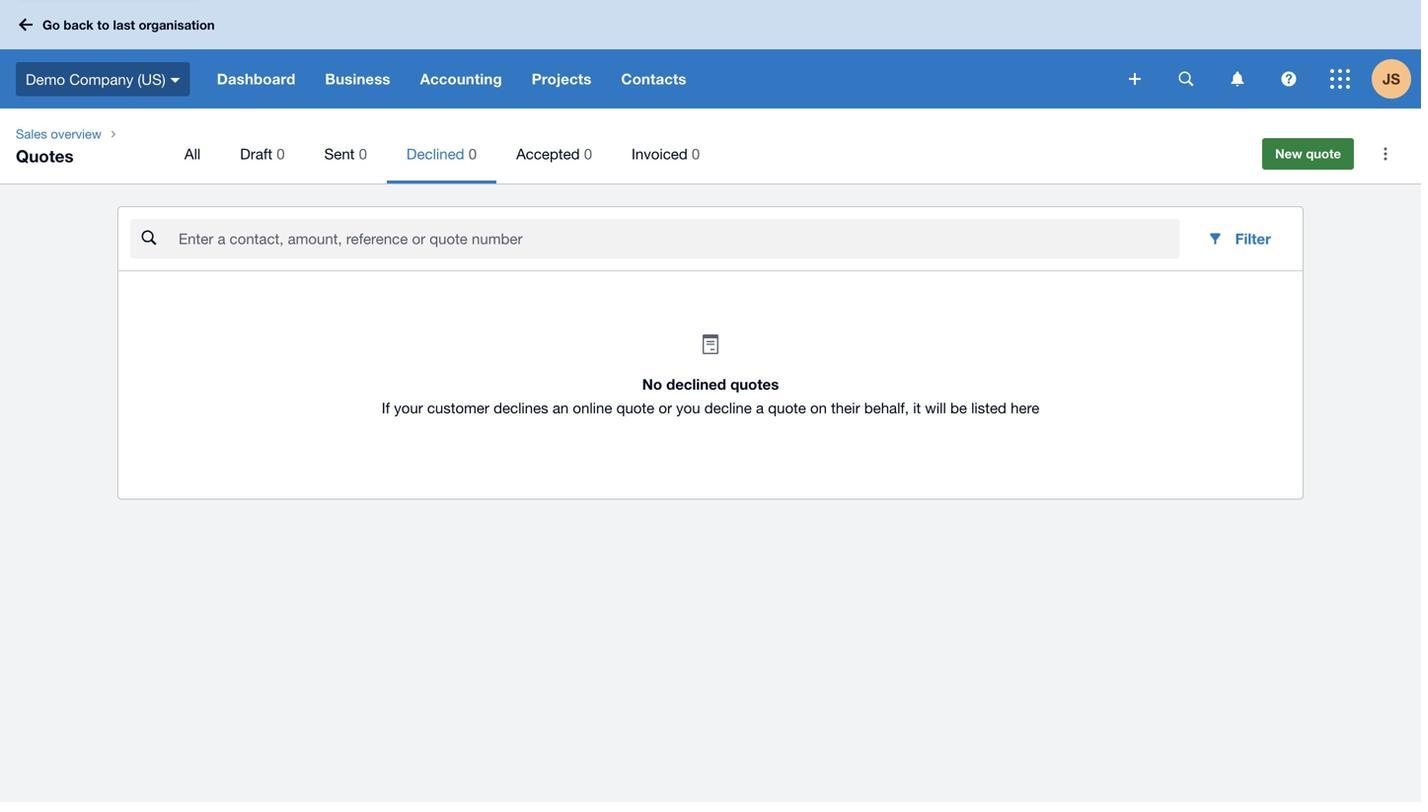 Task type: locate. For each thing, give the bounding box(es) containing it.
quote right a
[[768, 399, 806, 417]]

dashboard link
[[202, 49, 310, 109]]

be
[[951, 399, 967, 417]]

0 right sent
[[359, 145, 367, 162]]

quote down no
[[617, 399, 655, 417]]

dashboard
[[217, 70, 296, 88]]

1 horizontal spatial quote
[[768, 399, 806, 417]]

0 right accepted at the left top
[[584, 145, 592, 162]]

business button
[[310, 49, 405, 109]]

go
[[42, 17, 60, 32]]

0 for declined 0
[[469, 145, 477, 162]]

quotes
[[731, 376, 779, 393]]

0 vertical spatial svg image
[[19, 18, 33, 31]]

banner
[[0, 0, 1422, 109]]

contacts
[[621, 70, 687, 88]]

shortcuts image
[[1366, 134, 1406, 174]]

menu
[[165, 124, 1235, 184]]

your
[[394, 399, 423, 417]]

1 0 from the left
[[277, 145, 285, 162]]

accounting button
[[405, 49, 517, 109]]

0 right draft
[[277, 145, 285, 162]]

menu containing all
[[165, 124, 1235, 184]]

(us)
[[138, 70, 166, 88]]

svg image
[[1331, 69, 1351, 89], [1179, 72, 1194, 86], [1282, 72, 1297, 86], [1129, 73, 1141, 85], [171, 78, 180, 83]]

0 right invoiced
[[692, 145, 700, 162]]

quote
[[1306, 146, 1342, 161], [617, 399, 655, 417], [768, 399, 806, 417]]

4 0 from the left
[[584, 145, 592, 162]]

0 horizontal spatial svg image
[[19, 18, 33, 31]]

go back to last organisation link
[[12, 7, 227, 42]]

last
[[113, 17, 135, 32]]

online
[[573, 399, 612, 417]]

svg image inside demo company (us) popup button
[[171, 78, 180, 83]]

no
[[642, 376, 662, 393]]

draft
[[240, 145, 273, 162]]

demo
[[26, 70, 65, 88]]

5 0 from the left
[[692, 145, 700, 162]]

1 vertical spatial svg image
[[1232, 72, 1244, 86]]

sent 0
[[324, 145, 367, 162]]

0 right declined
[[469, 145, 477, 162]]

listed
[[972, 399, 1007, 417]]

3 0 from the left
[[469, 145, 477, 162]]

on
[[811, 399, 827, 417]]

invoiced 0
[[632, 145, 700, 162]]

business
[[325, 70, 391, 88]]

menu inside quotes element
[[165, 124, 1235, 184]]

0 horizontal spatial quote
[[617, 399, 655, 417]]

2 0 from the left
[[359, 145, 367, 162]]

js
[[1383, 70, 1401, 88]]

back
[[64, 17, 94, 32]]

or
[[659, 399, 672, 417]]

go back to last organisation
[[42, 17, 215, 32]]

sent
[[324, 145, 355, 162]]

it
[[913, 399, 921, 417]]

sales overview link
[[8, 124, 109, 144]]

new quote link
[[1263, 138, 1354, 170]]

svg image
[[19, 18, 33, 31], [1232, 72, 1244, 86]]

2 horizontal spatial quote
[[1306, 146, 1342, 161]]

will
[[925, 399, 947, 417]]

new
[[1276, 146, 1303, 161]]

behalf,
[[865, 399, 909, 417]]

contacts button
[[607, 49, 702, 109]]

0
[[277, 145, 285, 162], [359, 145, 367, 162], [469, 145, 477, 162], [584, 145, 592, 162], [692, 145, 700, 162]]

organisation
[[139, 17, 215, 32]]

no declined quotes if your customer declines an online quote or you decline a quote on their behalf, it will be listed here
[[382, 376, 1040, 417]]

1 horizontal spatial svg image
[[1232, 72, 1244, 86]]

their
[[831, 399, 860, 417]]

quote right new
[[1306, 146, 1342, 161]]



Task type: vqa. For each thing, say whether or not it's contained in the screenshot.
Contact list table Element
no



Task type: describe. For each thing, give the bounding box(es) containing it.
projects button
[[517, 49, 607, 109]]

draft 0
[[240, 145, 285, 162]]

svg image inside go back to last organisation link
[[19, 18, 33, 31]]

quotes element
[[0, 109, 1422, 184]]

demo company (us)
[[26, 70, 166, 88]]

accepted
[[516, 145, 580, 162]]

you
[[676, 399, 701, 417]]

new quote
[[1276, 146, 1342, 161]]

company
[[69, 70, 133, 88]]

demo company (us) button
[[0, 49, 202, 109]]

accounting
[[420, 70, 502, 88]]

to
[[97, 17, 109, 32]]

here
[[1011, 399, 1040, 417]]

filter button
[[1192, 219, 1287, 259]]

all link
[[165, 124, 220, 184]]

overview
[[51, 126, 102, 142]]

Enter a contact, amount, reference or quote number field
[[177, 220, 1180, 258]]

js button
[[1372, 49, 1422, 109]]

sales overview
[[16, 126, 102, 142]]

all
[[184, 145, 201, 162]]

projects
[[532, 70, 592, 88]]

an
[[553, 399, 569, 417]]

0 for accepted 0
[[584, 145, 592, 162]]

0 for invoiced 0
[[692, 145, 700, 162]]

quotes
[[16, 146, 74, 166]]

banner containing dashboard
[[0, 0, 1422, 109]]

declined
[[667, 376, 727, 393]]

declined 0
[[407, 145, 477, 162]]

a
[[756, 399, 764, 417]]

declined
[[407, 145, 465, 162]]

decline
[[705, 399, 752, 417]]

accepted 0
[[516, 145, 592, 162]]

0 for draft 0
[[277, 145, 285, 162]]

0 for sent 0
[[359, 145, 367, 162]]

invoiced
[[632, 145, 688, 162]]

filter
[[1236, 230, 1272, 248]]

declines
[[494, 399, 549, 417]]

if
[[382, 399, 390, 417]]

customer
[[427, 399, 490, 417]]

sales
[[16, 126, 47, 142]]



